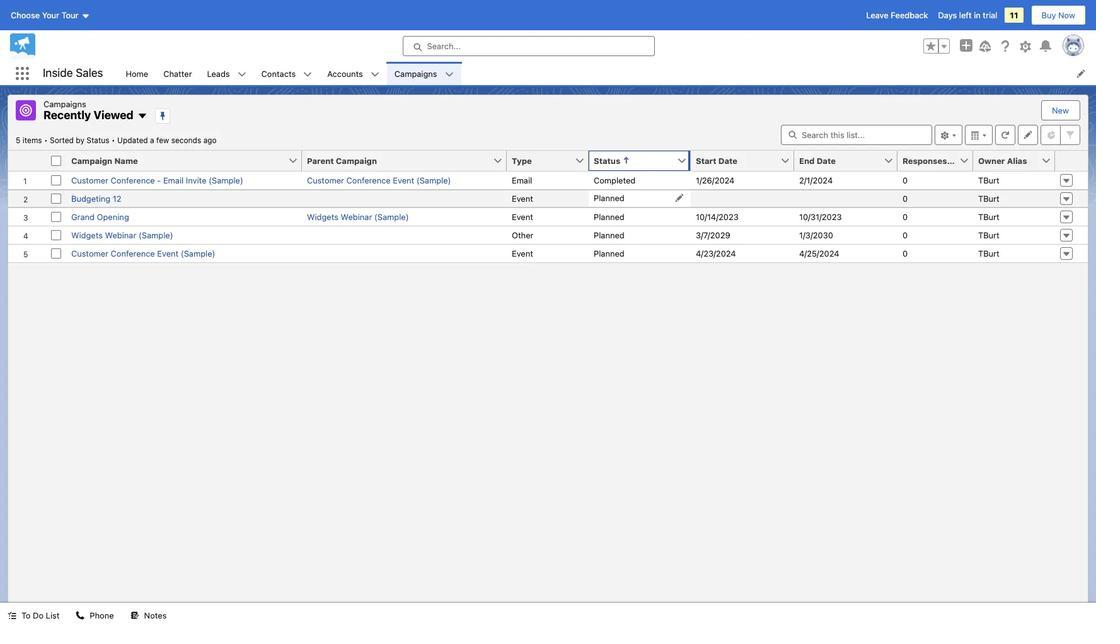 Task type: vqa. For each thing, say whether or not it's contained in the screenshot.
Acme inside the $20,000.00 Acme (Sample) 10/16/2023
no



Task type: describe. For each thing, give the bounding box(es) containing it.
accounts
[[328, 68, 363, 79]]

customer conference - email invite (sample)
[[71, 175, 243, 185]]

1/3/2030
[[800, 230, 834, 240]]

tburt for 2/1/2024
[[979, 175, 1000, 185]]

to do list button
[[0, 603, 67, 628]]

4/23/2024
[[696, 248, 737, 258]]

10/31/2023
[[800, 212, 842, 222]]

end date button
[[795, 150, 884, 171]]

widgets for the bottommost widgets webinar (sample) link
[[71, 230, 103, 240]]

event for budgeting 12
[[512, 193, 534, 203]]

text default image inside contacts list item
[[304, 70, 312, 79]]

tburt for 1/3/2030
[[979, 230, 1000, 240]]

sorted
[[50, 135, 74, 145]]

planned for 3/7/2029
[[594, 230, 625, 240]]

2/1/2024
[[800, 175, 833, 185]]

action image
[[1056, 150, 1089, 171]]

type element
[[507, 150, 597, 171]]

customer conference - email invite (sample) link
[[71, 175, 243, 185]]

accounts link
[[320, 62, 371, 85]]

owner alias
[[979, 155, 1028, 166]]

leave feedback
[[867, 10, 929, 20]]

3/7/2029
[[696, 230, 731, 240]]

viewed
[[94, 108, 134, 122]]

choose
[[11, 10, 40, 20]]

completed
[[594, 175, 636, 185]]

leads link
[[200, 62, 238, 85]]

widgets webinar (sample) for the bottommost widgets webinar (sample) link
[[71, 230, 173, 240]]

tburt for 4/25/2024
[[979, 248, 1000, 258]]

conference for email
[[111, 175, 155, 185]]

in inside 'button'
[[950, 155, 957, 166]]

feedback
[[891, 10, 929, 20]]

leave feedback link
[[867, 10, 929, 20]]

days
[[939, 10, 958, 20]]

leads
[[207, 68, 230, 79]]

campaign name
[[71, 155, 138, 166]]

other
[[512, 230, 534, 240]]

campaign name button
[[66, 150, 288, 171]]

widgets for widgets webinar (sample) link to the top
[[307, 212, 339, 222]]

0 for 10/31/2023
[[903, 212, 908, 222]]

start
[[696, 155, 717, 166]]

action element
[[1056, 150, 1089, 171]]

items
[[23, 135, 42, 145]]

status button
[[589, 150, 677, 171]]

list containing home
[[118, 62, 1097, 85]]

trial
[[984, 10, 998, 20]]

buy now
[[1042, 10, 1076, 20]]

1 vertical spatial widgets webinar (sample) link
[[71, 230, 173, 240]]

Search Recently Viewed list view. search field
[[782, 125, 933, 145]]

-
[[157, 175, 161, 185]]

buy now button
[[1032, 5, 1087, 25]]

recently viewed status
[[16, 135, 117, 145]]

customer for email
[[71, 175, 109, 185]]

planned for 10/14/2023
[[594, 211, 625, 221]]

2 0 from the top
[[903, 193, 908, 203]]

a
[[150, 135, 154, 145]]

parent campaign button
[[302, 150, 493, 171]]

responses in campaign button
[[898, 150, 1000, 171]]

2 • from the left
[[112, 135, 115, 145]]

few
[[156, 135, 169, 145]]

text default image for leads
[[238, 70, 246, 79]]

1 email from the left
[[163, 175, 184, 185]]

type
[[512, 155, 532, 166]]

days left in trial
[[939, 10, 998, 20]]

customer conference event (sample) for left customer conference event (sample) link
[[71, 248, 215, 258]]

0 horizontal spatial campaigns
[[44, 99, 86, 109]]

owner alias button
[[974, 150, 1042, 171]]

inside
[[43, 66, 73, 80]]

grand
[[71, 212, 95, 222]]

choose your tour
[[11, 10, 79, 20]]

seconds
[[171, 135, 201, 145]]

sales
[[76, 66, 103, 80]]

start date element
[[691, 150, 802, 171]]

contacts
[[262, 68, 296, 79]]

1 planned from the top
[[594, 193, 625, 203]]

home
[[126, 68, 148, 79]]

0 for 2/1/2024
[[903, 175, 908, 185]]

2 campaign from the left
[[336, 155, 377, 166]]

responses in campaign element
[[898, 150, 1000, 171]]

name
[[114, 155, 138, 166]]

date for start date
[[719, 155, 738, 166]]

1 horizontal spatial customer conference event (sample) link
[[307, 175, 451, 185]]

campaign inside 'button'
[[959, 155, 1000, 166]]

conference for event
[[111, 248, 155, 258]]

budgeting 12
[[71, 193, 121, 203]]

owner alias element
[[974, 150, 1063, 171]]

parent campaign element
[[302, 150, 515, 171]]

your
[[42, 10, 59, 20]]

leave
[[867, 10, 889, 20]]

to do list
[[21, 611, 60, 621]]

search... button
[[403, 36, 655, 56]]

owner
[[979, 155, 1006, 166]]

parent campaign
[[307, 155, 377, 166]]

1/26/2024
[[696, 175, 735, 185]]

budgeting
[[71, 193, 111, 203]]

phone
[[90, 611, 114, 621]]

recently viewed
[[44, 108, 134, 122]]

responses in campaign
[[903, 155, 1000, 166]]

start date
[[696, 155, 738, 166]]



Task type: locate. For each thing, give the bounding box(es) containing it.
0 vertical spatial webinar
[[341, 212, 372, 222]]

leads list item
[[200, 62, 254, 85]]

email down 'type'
[[512, 175, 533, 185]]

chatter
[[164, 68, 192, 79]]

2 tburt from the top
[[979, 193, 1000, 203]]

customer conference event (sample) link
[[307, 175, 451, 185], [71, 248, 215, 258]]

group
[[924, 38, 951, 54]]

(sample)
[[209, 175, 243, 185], [417, 175, 451, 185], [375, 212, 409, 222], [139, 230, 173, 240], [181, 248, 215, 258]]

tburt for 10/31/2023
[[979, 212, 1000, 222]]

campaigns inside list item
[[395, 68, 438, 79]]

list
[[46, 611, 60, 621]]

ago
[[203, 135, 217, 145]]

conference down name
[[111, 175, 155, 185]]

now
[[1059, 10, 1076, 20]]

0 for 4/25/2024
[[903, 248, 908, 258]]

text default image inside to do list 'button'
[[8, 611, 16, 620]]

0 horizontal spatial widgets webinar (sample)
[[71, 230, 173, 240]]

1 vertical spatial in
[[950, 155, 957, 166]]

5
[[16, 135, 20, 145]]

widgets
[[307, 212, 339, 222], [71, 230, 103, 240]]

3 planned from the top
[[594, 230, 625, 240]]

search...
[[427, 41, 461, 51]]

1 horizontal spatial customer conference event (sample)
[[307, 175, 451, 185]]

2 email from the left
[[512, 175, 533, 185]]

conference down parent campaign
[[347, 175, 391, 185]]

list
[[118, 62, 1097, 85]]

date right end
[[817, 155, 836, 166]]

notes button
[[123, 603, 174, 628]]

1 vertical spatial customer conference event (sample)
[[71, 248, 215, 258]]

0 horizontal spatial in
[[950, 155, 957, 166]]

widgets webinar (sample)
[[307, 212, 409, 222], [71, 230, 173, 240]]

1 date from the left
[[719, 155, 738, 166]]

•
[[44, 135, 48, 145], [112, 135, 115, 145]]

date right start
[[719, 155, 738, 166]]

• left updated
[[112, 135, 115, 145]]

5 items • sorted by status • updated a few seconds ago
[[16, 135, 217, 145]]

by
[[76, 135, 85, 145]]

parent
[[307, 155, 334, 166]]

0 horizontal spatial status
[[87, 135, 110, 145]]

1 tburt from the top
[[979, 175, 1000, 185]]

contacts list item
[[254, 62, 320, 85]]

None search field
[[782, 125, 933, 145]]

1 horizontal spatial in
[[975, 10, 981, 20]]

type button
[[507, 150, 575, 171]]

buy
[[1042, 10, 1057, 20]]

budgeting 12 link
[[71, 193, 121, 203]]

0 horizontal spatial widgets
[[71, 230, 103, 240]]

5 0 from the top
[[903, 248, 908, 258]]

1 campaign from the left
[[71, 155, 112, 166]]

1 horizontal spatial widgets webinar (sample) link
[[307, 212, 409, 222]]

1 vertical spatial customer conference event (sample) link
[[71, 248, 215, 258]]

4/25/2024
[[800, 248, 840, 258]]

in right left
[[975, 10, 981, 20]]

1 horizontal spatial campaign
[[336, 155, 377, 166]]

0 vertical spatial widgets
[[307, 212, 339, 222]]

tburt
[[979, 175, 1000, 185], [979, 193, 1000, 203], [979, 212, 1000, 222], [979, 230, 1000, 240], [979, 248, 1000, 258]]

notes
[[144, 611, 167, 621]]

1 horizontal spatial email
[[512, 175, 533, 185]]

status up the completed
[[594, 155, 621, 166]]

new
[[1053, 105, 1070, 115]]

do
[[33, 611, 44, 621]]

event
[[393, 175, 415, 185], [512, 193, 534, 203], [512, 212, 534, 222], [157, 248, 179, 258], [512, 248, 534, 258]]

1 horizontal spatial campaigns
[[395, 68, 438, 79]]

0 horizontal spatial widgets webinar (sample) link
[[71, 230, 173, 240]]

text default image inside recently viewed|campaigns|list view element
[[137, 111, 147, 121]]

text default image inside phone button
[[76, 611, 85, 620]]

webinar for the bottommost widgets webinar (sample) link
[[105, 230, 136, 240]]

1 vertical spatial webinar
[[105, 230, 136, 240]]

text default image right 'accounts'
[[371, 70, 380, 79]]

customer conference event (sample) down the parent campaign button
[[307, 175, 451, 185]]

1 horizontal spatial widgets webinar (sample)
[[307, 212, 409, 222]]

widgets webinar (sample) for widgets webinar (sample) link to the top
[[307, 212, 409, 222]]

planned for 4/23/2024
[[594, 248, 625, 258]]

campaigns
[[395, 68, 438, 79], [44, 99, 86, 109]]

1 horizontal spatial webinar
[[341, 212, 372, 222]]

0 vertical spatial in
[[975, 10, 981, 20]]

tour
[[62, 10, 79, 20]]

date for end date
[[817, 155, 836, 166]]

campaign
[[71, 155, 112, 166], [336, 155, 377, 166], [959, 155, 1000, 166]]

text default image for accounts
[[371, 70, 380, 79]]

recently viewed grid
[[8, 150, 1089, 263]]

11
[[1011, 10, 1019, 20]]

contacts link
[[254, 62, 304, 85]]

widgets webinar (sample) down parent campaign
[[307, 212, 409, 222]]

customer conference event (sample) link down the parent campaign button
[[307, 175, 451, 185]]

in
[[975, 10, 981, 20], [950, 155, 957, 166]]

campaigns link
[[387, 62, 445, 85]]

end date element
[[795, 150, 906, 171]]

text default image for campaigns
[[445, 70, 454, 79]]

2 horizontal spatial campaign
[[959, 155, 1000, 166]]

left
[[960, 10, 972, 20]]

0 horizontal spatial webinar
[[105, 230, 136, 240]]

webinar down parent campaign
[[341, 212, 372, 222]]

2 horizontal spatial text default image
[[304, 70, 312, 79]]

text default image for to do list
[[8, 611, 16, 620]]

4 0 from the top
[[903, 230, 908, 240]]

widgets webinar (sample) link down opening
[[71, 230, 173, 240]]

0 horizontal spatial campaign
[[71, 155, 112, 166]]

to
[[21, 611, 31, 621]]

widgets webinar (sample) link down parent campaign
[[307, 212, 409, 222]]

item number image
[[8, 150, 46, 171]]

customer conference event (sample) for customer conference event (sample) link to the right
[[307, 175, 451, 185]]

0 horizontal spatial customer conference event (sample) link
[[71, 248, 215, 258]]

responses
[[903, 155, 948, 166]]

1 • from the left
[[44, 135, 48, 145]]

text default image
[[304, 70, 312, 79], [8, 611, 16, 620], [130, 611, 139, 620]]

status right by
[[87, 135, 110, 145]]

2 date from the left
[[817, 155, 836, 166]]

text default image inside leads list item
[[238, 70, 246, 79]]

status inside status button
[[594, 155, 621, 166]]

1 vertical spatial widgets webinar (sample)
[[71, 230, 173, 240]]

0 horizontal spatial email
[[163, 175, 184, 185]]

2 planned from the top
[[594, 211, 625, 221]]

5 tburt from the top
[[979, 248, 1000, 258]]

choose your tour button
[[10, 5, 91, 25]]

3 0 from the top
[[903, 212, 908, 222]]

customer down parent
[[307, 175, 344, 185]]

updated
[[117, 135, 148, 145]]

text default image left notes
[[130, 611, 139, 620]]

text default image left to
[[8, 611, 16, 620]]

text default image right contacts
[[304, 70, 312, 79]]

grand opening link
[[71, 212, 129, 222]]

0 horizontal spatial customer conference event (sample)
[[71, 248, 215, 258]]

text default image inside campaigns list item
[[445, 70, 454, 79]]

0 vertical spatial campaigns
[[395, 68, 438, 79]]

10/14/2023
[[696, 212, 739, 222]]

widgets down parent
[[307, 212, 339, 222]]

0 horizontal spatial text default image
[[8, 611, 16, 620]]

3 tburt from the top
[[979, 212, 1000, 222]]

customer conference event (sample) link down opening
[[71, 248, 215, 258]]

text default image inside accounts list item
[[371, 70, 380, 79]]

widgets webinar (sample) link
[[307, 212, 409, 222], [71, 230, 173, 240]]

opening
[[97, 212, 129, 222]]

1 horizontal spatial text default image
[[130, 611, 139, 620]]

text default image left phone
[[76, 611, 85, 620]]

accounts list item
[[320, 62, 387, 85]]

text default image inside notes button
[[130, 611, 139, 620]]

1 horizontal spatial widgets
[[307, 212, 339, 222]]

0 vertical spatial status
[[87, 135, 110, 145]]

email right "-"
[[163, 175, 184, 185]]

recently viewed|campaigns|list view element
[[8, 95, 1089, 603]]

planned
[[594, 193, 625, 203], [594, 211, 625, 221], [594, 230, 625, 240], [594, 248, 625, 258]]

text default image for notes
[[130, 611, 139, 620]]

customer conference event (sample)
[[307, 175, 451, 185], [71, 248, 215, 258]]

4 tburt from the top
[[979, 230, 1000, 240]]

conference
[[111, 175, 155, 185], [347, 175, 391, 185], [111, 248, 155, 258]]

in right responses
[[950, 155, 957, 166]]

end date
[[800, 155, 836, 166]]

0 vertical spatial customer conference event (sample)
[[307, 175, 451, 185]]

campaign name element
[[66, 150, 310, 171]]

invite
[[186, 175, 207, 185]]

campaigns list item
[[387, 62, 461, 85]]

home link
[[118, 62, 156, 85]]

1 vertical spatial widgets
[[71, 230, 103, 240]]

1 vertical spatial status
[[594, 155, 621, 166]]

email
[[163, 175, 184, 185], [512, 175, 533, 185]]

text default image down search...
[[445, 70, 454, 79]]

status element
[[589, 150, 699, 171]]

campaigns down search...
[[395, 68, 438, 79]]

text default image up updated
[[137, 111, 147, 121]]

0 vertical spatial widgets webinar (sample)
[[307, 212, 409, 222]]

1 0 from the top
[[903, 175, 908, 185]]

4 planned from the top
[[594, 248, 625, 258]]

• right items on the top
[[44, 135, 48, 145]]

campaign inside 'element'
[[71, 155, 112, 166]]

12
[[113, 193, 121, 203]]

customer down grand
[[71, 248, 109, 258]]

0 vertical spatial customer conference event (sample) link
[[307, 175, 451, 185]]

customer up budgeting
[[71, 175, 109, 185]]

0
[[903, 175, 908, 185], [903, 193, 908, 203], [903, 212, 908, 222], [903, 230, 908, 240], [903, 248, 908, 258]]

status
[[87, 135, 110, 145], [594, 155, 621, 166]]

0 vertical spatial widgets webinar (sample) link
[[307, 212, 409, 222]]

phone button
[[68, 603, 121, 628]]

webinar down opening
[[105, 230, 136, 240]]

campaigns down inside
[[44, 99, 86, 109]]

text default image
[[238, 70, 246, 79], [371, 70, 380, 79], [445, 70, 454, 79], [137, 111, 147, 121], [76, 611, 85, 620]]

item number element
[[8, 150, 46, 171]]

customer
[[71, 175, 109, 185], [307, 175, 344, 185], [71, 248, 109, 258]]

1 horizontal spatial status
[[594, 155, 621, 166]]

0 for 1/3/2030
[[903, 230, 908, 240]]

webinar for widgets webinar (sample) link to the top
[[341, 212, 372, 222]]

recently
[[44, 108, 91, 122]]

3 campaign from the left
[[959, 155, 1000, 166]]

alias
[[1008, 155, 1028, 166]]

1 horizontal spatial •
[[112, 135, 115, 145]]

customer for event
[[71, 248, 109, 258]]

end
[[800, 155, 815, 166]]

widgets webinar (sample) down opening
[[71, 230, 173, 240]]

text default image right leads
[[238, 70, 246, 79]]

none search field inside recently viewed|campaigns|list view element
[[782, 125, 933, 145]]

new button
[[1043, 101, 1080, 120]]

webinar
[[341, 212, 372, 222], [105, 230, 136, 240]]

event for grand opening
[[512, 212, 534, 222]]

start date button
[[691, 150, 781, 171]]

conference down opening
[[111, 248, 155, 258]]

widgets down grand
[[71, 230, 103, 240]]

chatter link
[[156, 62, 200, 85]]

1 horizontal spatial date
[[817, 155, 836, 166]]

0 horizontal spatial •
[[44, 135, 48, 145]]

cell
[[46, 150, 66, 171], [302, 189, 507, 207], [691, 189, 795, 207], [795, 189, 898, 207], [302, 225, 507, 244], [302, 244, 507, 262]]

0 horizontal spatial date
[[719, 155, 738, 166]]

event for customer conference event (sample)
[[512, 248, 534, 258]]

grand opening
[[71, 212, 129, 222]]

inside sales
[[43, 66, 103, 80]]

customer conference event (sample) down opening
[[71, 248, 215, 258]]

1 vertical spatial campaigns
[[44, 99, 86, 109]]



